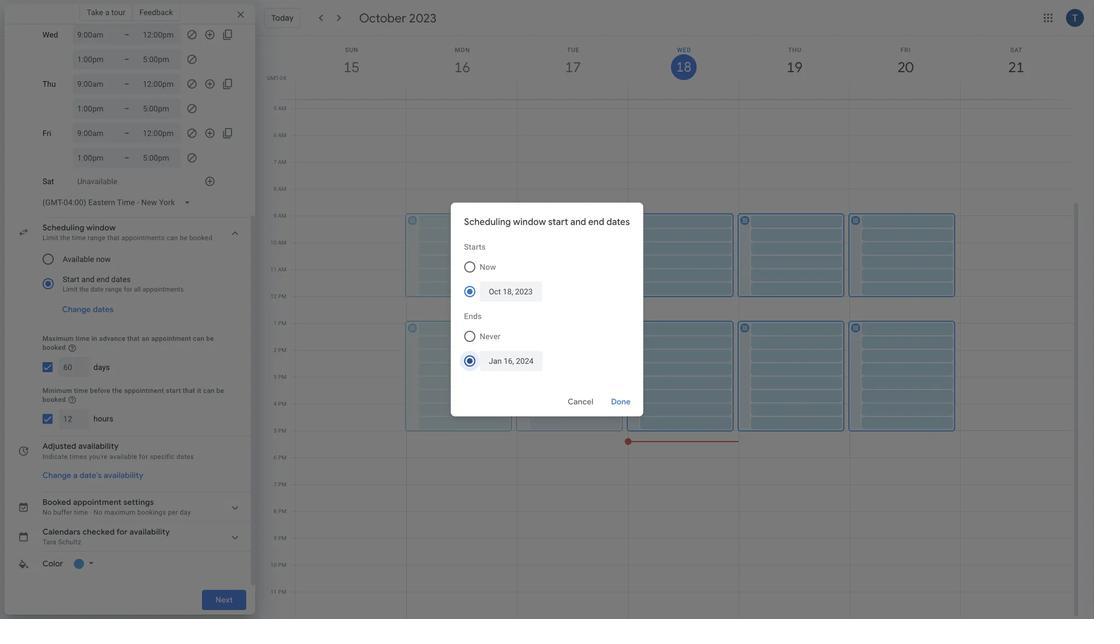 Task type: describe. For each thing, give the bounding box(es) containing it.
pm for 9 pm
[[278, 535, 287, 541]]

change dates
[[62, 305, 114, 315]]

change dates button
[[58, 300, 118, 320]]

9 for 9 pm
[[274, 535, 277, 541]]

ends
[[464, 312, 482, 321]]

times
[[70, 453, 87, 461]]

tour
[[111, 8, 125, 17]]

cancel button
[[563, 388, 599, 415]]

04
[[280, 74, 286, 81]]

start
[[63, 275, 80, 284]]

color
[[43, 559, 63, 569]]

and inside start and end dates limit the date range for all appointments
[[82, 275, 95, 284]]

appointment inside minimum time before the appointment start that it can be booked
[[124, 387, 164, 395]]

in
[[91, 335, 97, 343]]

end inside dialog
[[588, 216, 605, 228]]

pm for 7 pm
[[278, 481, 287, 488]]

8 pm
[[274, 508, 287, 514]]

6 am
[[274, 132, 287, 138]]

available now
[[63, 255, 111, 264]]

window for start
[[513, 216, 546, 228]]

grid containing gmt-04
[[260, 36, 1081, 619]]

1 column header from the left
[[296, 36, 407, 99]]

scheduling for scheduling window start and end dates
[[464, 216, 511, 228]]

range inside scheduling window limit the time range that appointments can be booked
[[88, 234, 105, 242]]

End date of the appointment schedules text field
[[489, 351, 534, 371]]

maximum
[[43, 335, 74, 343]]

availability inside adjusted availability indicate times you're available for specific dates
[[78, 442, 119, 452]]

booked inside maximum time in advance that an appointment can be booked
[[43, 344, 66, 352]]

5 for 5 pm
[[274, 427, 277, 434]]

4
[[274, 400, 277, 407]]

2 – from the top
[[124, 55, 129, 64]]

am for 7 am
[[278, 158, 287, 165]]

10 pm
[[271, 561, 287, 568]]

take a tour
[[87, 8, 125, 17]]

4 column header from the left
[[628, 36, 739, 99]]

6 column header from the left
[[850, 36, 961, 99]]

7 for 7 am
[[274, 158, 277, 165]]

can for time
[[203, 387, 215, 395]]

am for 10 am
[[278, 239, 287, 246]]

scheduling window start and end dates
[[464, 216, 630, 228]]

for inside start and end dates limit the date range for all appointments
[[124, 286, 132, 294]]

can inside maximum time in advance that an appointment can be booked
[[193, 335, 204, 343]]

dates inside start and end dates limit the date range for all appointments
[[111, 275, 131, 284]]

availability inside button
[[104, 471, 143, 481]]

minimum
[[43, 387, 72, 395]]

option group containing ends
[[460, 306, 630, 376]]

6 for 6 am
[[274, 132, 277, 138]]

change a date's availability
[[43, 471, 143, 481]]

hours
[[93, 415, 113, 424]]

11 am
[[270, 266, 287, 273]]

5 for 5 am
[[274, 105, 277, 111]]

window for limit
[[86, 223, 116, 233]]

12
[[271, 293, 277, 299]]

time for minimum
[[74, 387, 88, 395]]

adjusted availability indicate times you're available for specific dates
[[43, 442, 194, 461]]

time inside scheduling window limit the time range that appointments can be booked
[[72, 234, 86, 242]]

be inside maximum time in advance that an appointment can be booked
[[206, 335, 214, 343]]

3 pm
[[274, 373, 287, 380]]

scheduling window start and end dates dialog
[[451, 203, 644, 416]]

pm for 8 pm
[[278, 508, 287, 514]]

now
[[96, 255, 111, 264]]

take
[[87, 8, 103, 17]]

1 – from the top
[[124, 30, 129, 39]]

5 pm
[[274, 427, 287, 434]]

start inside minimum time before the appointment start that it can be booked
[[166, 387, 181, 395]]

now
[[480, 262, 496, 271]]

done
[[611, 397, 631, 407]]

11 for 11 am
[[270, 266, 277, 273]]

change a date's availability button
[[38, 466, 148, 486]]

done button
[[603, 388, 639, 415]]

dates inside dialog
[[607, 216, 630, 228]]

appointments inside start and end dates limit the date range for all appointments
[[142, 286, 184, 294]]

11 pm
[[271, 588, 287, 595]]

starts
[[464, 242, 486, 251]]

scheduling window limit the time range that appointments can be booked
[[43, 223, 213, 242]]

today
[[271, 13, 294, 23]]

available
[[63, 255, 94, 264]]

7 pm
[[274, 481, 287, 488]]

pm for 10 pm
[[278, 561, 287, 568]]

cancel
[[568, 397, 594, 407]]

scheduling for scheduling window limit the time range that appointments can be booked
[[43, 223, 84, 233]]

unavailable
[[77, 177, 117, 186]]

end inside start and end dates limit the date range for all appointments
[[96, 275, 109, 284]]

option group containing available now
[[38, 247, 231, 296]]

7 column header from the left
[[961, 36, 1072, 99]]

7 am
[[274, 158, 287, 165]]

1 pm
[[274, 320, 287, 326]]

fri
[[43, 129, 51, 138]]

appointments inside scheduling window limit the time range that appointments can be booked
[[121, 234, 165, 242]]

sat
[[43, 177, 54, 186]]

take a tour button
[[79, 3, 133, 21]]

feedback button
[[133, 3, 180, 21]]

pm for 6 pm
[[278, 454, 287, 461]]

thu
[[43, 80, 56, 89]]

2 column header from the left
[[406, 36, 518, 99]]

limit inside start and end dates limit the date range for all appointments
[[63, 286, 78, 294]]

wed
[[43, 30, 58, 40]]

october
[[359, 10, 406, 26]]

dates inside button
[[93, 305, 114, 315]]

3 column header from the left
[[517, 36, 629, 99]]

days
[[93, 363, 110, 372]]

Start date of the appointment schedules text field
[[489, 282, 533, 302]]

indicate
[[43, 453, 68, 461]]

1
[[274, 320, 277, 326]]

next button
[[202, 590, 246, 610]]

before
[[90, 387, 110, 395]]

maximum time in advance that an appointment can be booked
[[43, 335, 214, 352]]

9 pm
[[274, 535, 287, 541]]

4 – from the top
[[124, 104, 129, 113]]

pm for 5 pm
[[278, 427, 287, 434]]

am for 5 am
[[278, 105, 287, 111]]

am for 9 am
[[278, 212, 287, 219]]

for inside adjusted availability indicate times you're available for specific dates
[[139, 453, 148, 461]]

dates inside adjusted availability indicate times you're available for specific dates
[[176, 453, 194, 461]]



Task type: locate. For each thing, give the bounding box(es) containing it.
9 up 10 am
[[274, 212, 277, 219]]

be inside scheduling window limit the time range that appointments can be booked
[[180, 234, 188, 242]]

2 5 from the top
[[274, 427, 277, 434]]

12 pm from the top
[[278, 588, 287, 595]]

the
[[60, 234, 70, 242], [79, 286, 89, 294], [112, 387, 122, 395]]

1 horizontal spatial a
[[105, 8, 109, 17]]

1 vertical spatial that
[[127, 335, 140, 343]]

1 vertical spatial and
[[82, 275, 95, 284]]

1 vertical spatial end
[[96, 275, 109, 284]]

never
[[480, 332, 501, 341]]

scheduling up starts
[[464, 216, 511, 228]]

an
[[142, 335, 149, 343]]

9 for 9 am
[[274, 212, 277, 219]]

the for time
[[112, 387, 122, 395]]

0 horizontal spatial limit
[[43, 234, 58, 242]]

be inside minimum time before the appointment start that it can be booked
[[216, 387, 224, 395]]

1 vertical spatial 11
[[271, 588, 277, 595]]

the right the 'before'
[[112, 387, 122, 395]]

9 pm from the top
[[278, 508, 287, 514]]

am up "6 am"
[[278, 105, 287, 111]]

5
[[274, 105, 277, 111], [274, 427, 277, 434]]

pm for 11 pm
[[278, 588, 287, 595]]

11 up 12
[[270, 266, 277, 273]]

a left "tour"
[[105, 8, 109, 17]]

1 vertical spatial be
[[206, 335, 214, 343]]

0 vertical spatial 9
[[274, 212, 277, 219]]

appointment inside maximum time in advance that an appointment can be booked
[[151, 335, 191, 343]]

change inside change a date's availability button
[[43, 471, 71, 481]]

2 horizontal spatial be
[[216, 387, 224, 395]]

pm right 2
[[278, 346, 287, 353]]

pm
[[278, 293, 287, 299], [278, 320, 287, 326], [278, 346, 287, 353], [278, 373, 287, 380], [278, 400, 287, 407], [278, 427, 287, 434], [278, 454, 287, 461], [278, 481, 287, 488], [278, 508, 287, 514], [278, 535, 287, 541], [278, 561, 287, 568], [278, 588, 287, 595]]

option group containing starts
[[460, 237, 630, 306]]

1 am from the top
[[278, 105, 287, 111]]

6 for 6 pm
[[274, 454, 277, 461]]

booked inside minimum time before the appointment start that it can be booked
[[43, 396, 66, 404]]

7 up 8 pm
[[274, 481, 277, 488]]

1 horizontal spatial that
[[127, 335, 140, 343]]

1 horizontal spatial scheduling
[[464, 216, 511, 228]]

1 vertical spatial limit
[[63, 286, 78, 294]]

1 horizontal spatial for
[[139, 453, 148, 461]]

a for take
[[105, 8, 109, 17]]

the inside scheduling window limit the time range that appointments can be booked
[[60, 234, 70, 242]]

1 vertical spatial range
[[105, 286, 122, 294]]

0 vertical spatial 7
[[274, 158, 277, 165]]

0 vertical spatial appointments
[[121, 234, 165, 242]]

10 am
[[270, 239, 287, 246]]

3 – from the top
[[124, 79, 129, 89]]

can inside scheduling window limit the time range that appointments can be booked
[[167, 234, 178, 242]]

minimum time before the appointment start that it can be booked
[[43, 387, 224, 404]]

5 am from the top
[[278, 212, 287, 219]]

scheduling
[[464, 216, 511, 228], [43, 223, 84, 233]]

0 vertical spatial a
[[105, 8, 109, 17]]

2 vertical spatial can
[[203, 387, 215, 395]]

october 2023
[[359, 10, 437, 26]]

2 7 from the top
[[274, 481, 277, 488]]

next
[[215, 595, 233, 605]]

availability down available
[[104, 471, 143, 481]]

pm for 1 pm
[[278, 320, 287, 326]]

1 horizontal spatial limit
[[63, 286, 78, 294]]

pm for 4 pm
[[278, 400, 287, 407]]

grid
[[260, 36, 1081, 619]]

10
[[270, 239, 277, 246], [271, 561, 277, 568]]

range up now
[[88, 234, 105, 242]]

that inside scheduling window limit the time range that appointments can be booked
[[107, 234, 120, 242]]

0 vertical spatial can
[[167, 234, 178, 242]]

appointments
[[121, 234, 165, 242], [142, 286, 184, 294]]

the inside minimum time before the appointment start that it can be booked
[[112, 387, 122, 395]]

1 vertical spatial booked
[[43, 344, 66, 352]]

2
[[274, 346, 277, 353]]

gmt-04
[[267, 74, 286, 81]]

limit
[[43, 234, 58, 242], [63, 286, 78, 294]]

pm down 4 pm
[[278, 427, 287, 434]]

0 horizontal spatial window
[[86, 223, 116, 233]]

0 vertical spatial that
[[107, 234, 120, 242]]

am up 9 am
[[278, 185, 287, 192]]

–
[[124, 30, 129, 39], [124, 55, 129, 64], [124, 79, 129, 89], [124, 104, 129, 113], [124, 129, 129, 138], [124, 153, 129, 163]]

1 vertical spatial time
[[76, 335, 90, 343]]

column header
[[296, 36, 407, 99], [406, 36, 518, 99], [517, 36, 629, 99], [628, 36, 739, 99], [739, 36, 850, 99], [850, 36, 961, 99], [961, 36, 1072, 99]]

1 vertical spatial 10
[[271, 561, 277, 568]]

can inside minimum time before the appointment start that it can be booked
[[203, 387, 215, 395]]

2 vertical spatial be
[[216, 387, 224, 395]]

appointment right an
[[151, 335, 191, 343]]

11 for 11 pm
[[271, 588, 277, 595]]

be for window
[[180, 234, 188, 242]]

that for window
[[107, 234, 120, 242]]

pm up 9 pm
[[278, 508, 287, 514]]

10 up 11 pm
[[271, 561, 277, 568]]

8 up 9 pm
[[274, 508, 277, 514]]

the up available
[[60, 234, 70, 242]]

11
[[270, 266, 277, 273], [271, 588, 277, 595]]

the for window
[[60, 234, 70, 242]]

10 up '11 am'
[[270, 239, 277, 246]]

5 down 4
[[274, 427, 277, 434]]

5 pm from the top
[[278, 400, 287, 407]]

option group
[[460, 237, 630, 306], [38, 247, 231, 296], [460, 306, 630, 376]]

2 vertical spatial time
[[74, 387, 88, 395]]

0 horizontal spatial a
[[73, 471, 78, 481]]

0 vertical spatial appointment
[[151, 335, 191, 343]]

5 am
[[274, 105, 287, 111]]

am down 8 am
[[278, 212, 287, 219]]

0 vertical spatial end
[[588, 216, 605, 228]]

7 for 7 pm
[[274, 481, 277, 488]]

scheduling inside scheduling window limit the time range that appointments can be booked
[[43, 223, 84, 233]]

1 10 from the top
[[270, 239, 277, 246]]

a for change
[[73, 471, 78, 481]]

1 horizontal spatial start
[[548, 216, 568, 228]]

0 horizontal spatial that
[[107, 234, 120, 242]]

7 up 8 am
[[274, 158, 277, 165]]

11 pm from the top
[[278, 561, 287, 568]]

am for 11 am
[[278, 266, 287, 273]]

that left it
[[183, 387, 195, 395]]

for left specific
[[139, 453, 148, 461]]

3
[[274, 373, 277, 380]]

1 11 from the top
[[270, 266, 277, 273]]

1 vertical spatial 5
[[274, 427, 277, 434]]

am up 12 pm
[[278, 266, 287, 273]]

1 vertical spatial 7
[[274, 481, 277, 488]]

8 pm from the top
[[278, 481, 287, 488]]

0 vertical spatial 8
[[274, 185, 277, 192]]

6 am from the top
[[278, 239, 287, 246]]

time inside maximum time in advance that an appointment can be booked
[[76, 335, 90, 343]]

dates
[[607, 216, 630, 228], [111, 275, 131, 284], [93, 305, 114, 315], [176, 453, 194, 461]]

start
[[548, 216, 568, 228], [166, 387, 181, 395]]

can for window
[[167, 234, 178, 242]]

9
[[274, 212, 277, 219], [274, 535, 277, 541]]

8 up 9 am
[[274, 185, 277, 192]]

2023
[[409, 10, 437, 26]]

0 horizontal spatial start
[[166, 387, 181, 395]]

2 8 from the top
[[274, 508, 277, 514]]

0 vertical spatial 10
[[270, 239, 277, 246]]

1 vertical spatial appointments
[[142, 286, 184, 294]]

1 horizontal spatial end
[[588, 216, 605, 228]]

1 horizontal spatial be
[[206, 335, 214, 343]]

that up now
[[107, 234, 120, 242]]

you're
[[89, 453, 108, 461]]

pm up 8 pm
[[278, 481, 287, 488]]

it
[[197, 387, 201, 395]]

that inside maximum time in advance that an appointment can be booked
[[127, 335, 140, 343]]

appointment right the 'before'
[[124, 387, 164, 395]]

1 vertical spatial for
[[139, 453, 148, 461]]

the left "date"
[[79, 286, 89, 294]]

9 am
[[274, 212, 287, 219]]

range
[[88, 234, 105, 242], [105, 286, 122, 294]]

7
[[274, 158, 277, 165], [274, 481, 277, 488]]

start inside scheduling window start and end dates dialog
[[548, 216, 568, 228]]

availability up 'you're'
[[78, 442, 119, 452]]

9 up 10 pm
[[274, 535, 277, 541]]

0 vertical spatial availability
[[78, 442, 119, 452]]

3 am from the top
[[278, 158, 287, 165]]

that for time
[[183, 387, 195, 395]]

date's
[[80, 471, 102, 481]]

6
[[274, 132, 277, 138], [274, 454, 277, 461]]

window
[[513, 216, 546, 228], [86, 223, 116, 233]]

0 vertical spatial start
[[548, 216, 568, 228]]

2 vertical spatial booked
[[43, 396, 66, 404]]

time for maximum
[[76, 335, 90, 343]]

a left date's at bottom left
[[73, 471, 78, 481]]

0 vertical spatial booked
[[189, 234, 213, 242]]

8 for 8 am
[[274, 185, 277, 192]]

0 vertical spatial 5
[[274, 105, 277, 111]]

availability
[[78, 442, 119, 452], [104, 471, 143, 481]]

8
[[274, 185, 277, 192], [274, 508, 277, 514]]

7 am from the top
[[278, 266, 287, 273]]

1 horizontal spatial and
[[571, 216, 586, 228]]

pm for 2 pm
[[278, 346, 287, 353]]

1 vertical spatial start
[[166, 387, 181, 395]]

4 pm
[[274, 400, 287, 407]]

that
[[107, 234, 120, 242], [127, 335, 140, 343], [183, 387, 195, 395]]

window inside dialog
[[513, 216, 546, 228]]

time left the 'before'
[[74, 387, 88, 395]]

advance
[[99, 335, 125, 343]]

6 down 5 pm
[[274, 454, 277, 461]]

1 horizontal spatial window
[[513, 216, 546, 228]]

0 horizontal spatial and
[[82, 275, 95, 284]]

end
[[588, 216, 605, 228], [96, 275, 109, 284]]

time left in
[[76, 335, 90, 343]]

start and end dates limit the date range for all appointments
[[63, 275, 184, 294]]

2 am from the top
[[278, 132, 287, 138]]

0 horizontal spatial scheduling
[[43, 223, 84, 233]]

1 vertical spatial a
[[73, 471, 78, 481]]

today button
[[264, 8, 301, 28]]

0 vertical spatial range
[[88, 234, 105, 242]]

am for 6 am
[[278, 132, 287, 138]]

Minimum amount of hours before the start of the appointment that it can be booked number field
[[63, 409, 85, 429]]

adjusted
[[43, 442, 76, 452]]

0 vertical spatial limit
[[43, 234, 58, 242]]

appointments right all
[[142, 286, 184, 294]]

range inside start and end dates limit the date range for all appointments
[[105, 286, 122, 294]]

booked for window
[[189, 234, 213, 242]]

1 pm from the top
[[278, 293, 287, 299]]

1 horizontal spatial the
[[79, 286, 89, 294]]

that left an
[[127, 335, 140, 343]]

1 vertical spatial appointment
[[124, 387, 164, 395]]

that inside minimum time before the appointment start that it can be booked
[[183, 387, 195, 395]]

2 vertical spatial the
[[112, 387, 122, 395]]

date
[[90, 286, 104, 294]]

am up 8 am
[[278, 158, 287, 165]]

time up available
[[72, 234, 86, 242]]

time inside minimum time before the appointment start that it can be booked
[[74, 387, 88, 395]]

4 pm from the top
[[278, 373, 287, 380]]

specific
[[150, 453, 175, 461]]

1 vertical spatial availability
[[104, 471, 143, 481]]

0 vertical spatial be
[[180, 234, 188, 242]]

pm down 5 pm
[[278, 454, 287, 461]]

change for change dates
[[62, 305, 91, 315]]

10 for 10 am
[[270, 239, 277, 246]]

feedback
[[139, 8, 173, 17]]

the inside start and end dates limit the date range for all appointments
[[79, 286, 89, 294]]

am up '7 am'
[[278, 132, 287, 138]]

range right "date"
[[105, 286, 122, 294]]

2 10 from the top
[[271, 561, 277, 568]]

be
[[180, 234, 188, 242], [206, 335, 214, 343], [216, 387, 224, 395]]

1 vertical spatial 8
[[274, 508, 277, 514]]

change down indicate
[[43, 471, 71, 481]]

2 11 from the top
[[271, 588, 277, 595]]

scheduling up available
[[43, 223, 84, 233]]

2 9 from the top
[[274, 535, 277, 541]]

10 for 10 pm
[[271, 561, 277, 568]]

be for time
[[216, 387, 224, 395]]

appointments up start and end dates limit the date range for all appointments
[[121, 234, 165, 242]]

1 vertical spatial 9
[[274, 535, 277, 541]]

am for 8 am
[[278, 185, 287, 192]]

10 pm from the top
[[278, 535, 287, 541]]

1 6 from the top
[[274, 132, 277, 138]]

for left all
[[124, 286, 132, 294]]

0 horizontal spatial be
[[180, 234, 188, 242]]

1 7 from the top
[[274, 158, 277, 165]]

0 vertical spatial the
[[60, 234, 70, 242]]

Maximum days in advance that an appointment can be booked number field
[[63, 357, 85, 377]]

for
[[124, 286, 132, 294], [139, 453, 148, 461]]

11 down 10 pm
[[271, 588, 277, 595]]

0 vertical spatial for
[[124, 286, 132, 294]]

2 horizontal spatial the
[[112, 387, 122, 395]]

7 pm from the top
[[278, 454, 287, 461]]

1 8 from the top
[[274, 185, 277, 192]]

pm right 3
[[278, 373, 287, 380]]

available
[[109, 453, 137, 461]]

a
[[105, 8, 109, 17], [73, 471, 78, 481]]

5 – from the top
[[124, 129, 129, 138]]

1 9 from the top
[[274, 212, 277, 219]]

0 vertical spatial and
[[571, 216, 586, 228]]

change down "date"
[[62, 305, 91, 315]]

6 pm
[[274, 454, 287, 461]]

pm right "1"
[[278, 320, 287, 326]]

1 vertical spatial the
[[79, 286, 89, 294]]

pm for 3 pm
[[278, 373, 287, 380]]

8 am
[[274, 185, 287, 192]]

2 pm
[[274, 346, 287, 353]]

change inside change dates button
[[62, 305, 91, 315]]

4 am from the top
[[278, 185, 287, 192]]

6 pm from the top
[[278, 427, 287, 434]]

5 column header from the left
[[739, 36, 850, 99]]

pm down 9 pm
[[278, 561, 287, 568]]

12 pm
[[271, 293, 287, 299]]

0 vertical spatial time
[[72, 234, 86, 242]]

1 vertical spatial change
[[43, 471, 71, 481]]

1 vertical spatial can
[[193, 335, 204, 343]]

booked for time
[[43, 396, 66, 404]]

0 vertical spatial change
[[62, 305, 91, 315]]

2 vertical spatial that
[[183, 387, 195, 395]]

scheduling inside dialog
[[464, 216, 511, 228]]

change
[[62, 305, 91, 315], [43, 471, 71, 481]]

and inside dialog
[[571, 216, 586, 228]]

booked inside scheduling window limit the time range that appointments can be booked
[[189, 234, 213, 242]]

am down 9 am
[[278, 239, 287, 246]]

0 vertical spatial 11
[[270, 266, 277, 273]]

2 pm from the top
[[278, 320, 287, 326]]

0 horizontal spatial for
[[124, 286, 132, 294]]

2 horizontal spatial that
[[183, 387, 195, 395]]

6 up '7 am'
[[274, 132, 277, 138]]

appointment
[[151, 335, 191, 343], [124, 387, 164, 395]]

pm right 12
[[278, 293, 287, 299]]

5 up "6 am"
[[274, 105, 277, 111]]

pm down 10 pm
[[278, 588, 287, 595]]

all
[[134, 286, 141, 294]]

gmt-
[[267, 74, 280, 81]]

0 horizontal spatial end
[[96, 275, 109, 284]]

8 for 8 pm
[[274, 508, 277, 514]]

1 vertical spatial 6
[[274, 454, 277, 461]]

pm down 8 pm
[[278, 535, 287, 541]]

0 horizontal spatial the
[[60, 234, 70, 242]]

0 vertical spatial 6
[[274, 132, 277, 138]]

pm for 12 pm
[[278, 293, 287, 299]]

1 5 from the top
[[274, 105, 277, 111]]

pm right 4
[[278, 400, 287, 407]]

window inside scheduling window limit the time range that appointments can be booked
[[86, 223, 116, 233]]

limit inside scheduling window limit the time range that appointments can be booked
[[43, 234, 58, 242]]

2 6 from the top
[[274, 454, 277, 461]]

change for change a date's availability
[[43, 471, 71, 481]]

am
[[278, 105, 287, 111], [278, 132, 287, 138], [278, 158, 287, 165], [278, 185, 287, 192], [278, 212, 287, 219], [278, 239, 287, 246], [278, 266, 287, 273]]

3 pm from the top
[[278, 346, 287, 353]]

can
[[167, 234, 178, 242], [193, 335, 204, 343], [203, 387, 215, 395]]

6 – from the top
[[124, 153, 129, 163]]



Task type: vqa. For each thing, say whether or not it's contained in the screenshot.
sixth column header from the right
yes



